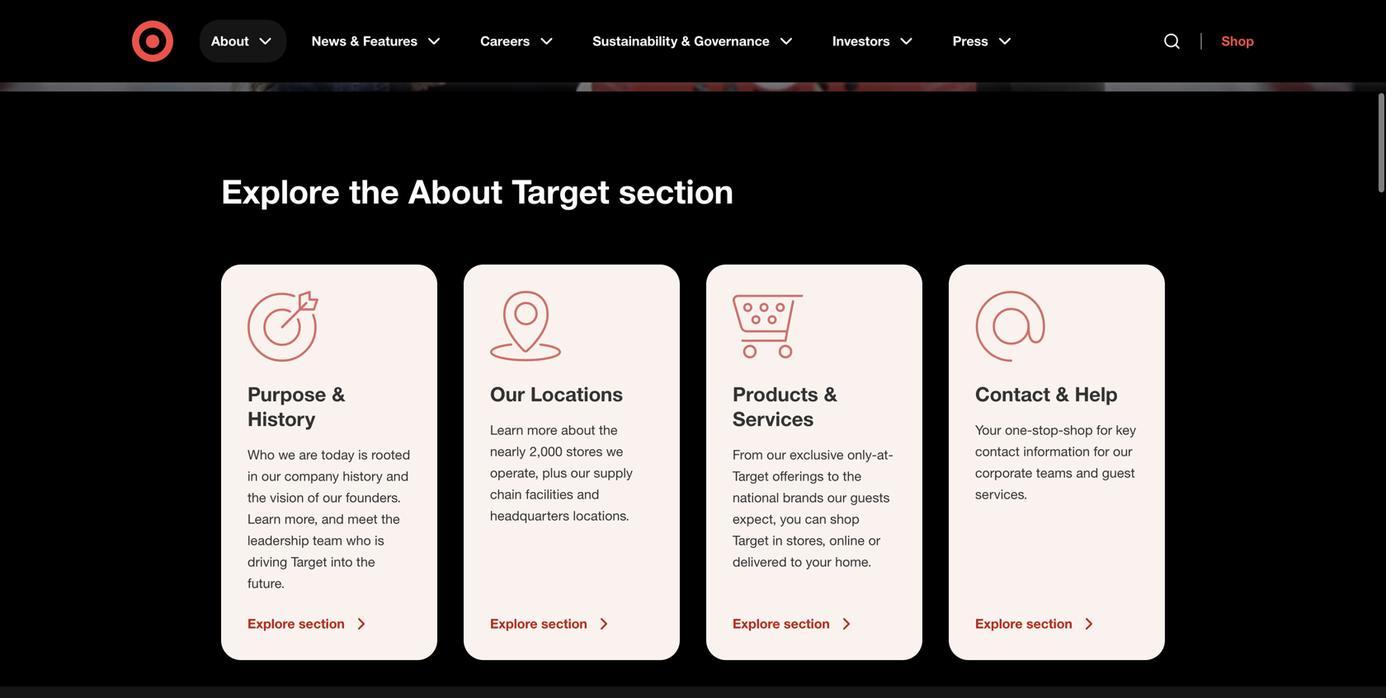 Task type: vqa. For each thing, say whether or not it's contained in the screenshot.
section related to Our Locations
yes



Task type: locate. For each thing, give the bounding box(es) containing it.
section for purpose & history
[[299, 616, 345, 632]]

investors link
[[821, 20, 928, 63]]

explore for our locations
[[490, 616, 538, 632]]

we left are
[[278, 447, 295, 463]]

shop up 'information'
[[1064, 422, 1093, 439]]

0 horizontal spatial we
[[278, 447, 295, 463]]

our down stores
[[571, 465, 590, 481]]

brands
[[783, 490, 824, 506]]

for left the key
[[1097, 422, 1112, 439]]

history
[[248, 407, 315, 431]]

governance
[[694, 33, 770, 49]]

exclusive
[[790, 447, 844, 463]]

our left "guests"
[[827, 490, 847, 506]]

we up supply
[[606, 444, 623, 460]]

1 horizontal spatial we
[[606, 444, 623, 460]]

can
[[805, 512, 827, 528]]

& right products
[[824, 382, 837, 406]]

meet
[[348, 512, 378, 528]]

key
[[1116, 422, 1136, 439]]

1 vertical spatial shop
[[830, 512, 860, 528]]

& inside products & services
[[824, 382, 837, 406]]

about
[[211, 33, 249, 49], [408, 171, 503, 212]]

to
[[828, 469, 839, 485], [790, 554, 802, 571]]

your
[[975, 422, 1001, 439]]

contact & help
[[975, 382, 1118, 406]]

0 vertical spatial learn
[[490, 422, 523, 439]]

0 horizontal spatial learn
[[248, 512, 281, 528]]

only-
[[847, 447, 877, 463]]

and inside your one-stop-shop for key contact information for our corporate teams and guest services.
[[1076, 465, 1098, 481]]

and
[[1076, 465, 1098, 481], [386, 469, 409, 485], [577, 487, 599, 503], [322, 512, 344, 528]]

chain
[[490, 487, 522, 503]]

target
[[512, 171, 610, 212], [733, 469, 769, 485], [733, 533, 769, 549], [291, 554, 327, 571]]

we inside who we are today is rooted in our company history and the vision of our founders. learn more, and meet the leadership team who is driving target into the future.
[[278, 447, 295, 463]]

learn up leadership
[[248, 512, 281, 528]]

& right 'news'
[[350, 33, 359, 49]]

1 vertical spatial learn
[[248, 512, 281, 528]]

explore section link
[[248, 615, 411, 634], [490, 615, 653, 634], [733, 615, 896, 634], [975, 615, 1139, 634]]

section
[[619, 171, 734, 212], [299, 616, 345, 632], [541, 616, 587, 632], [784, 616, 830, 632], [1026, 616, 1073, 632]]

today
[[321, 447, 354, 463]]

0 horizontal spatial shop
[[830, 512, 860, 528]]

explore
[[221, 171, 340, 212], [248, 616, 295, 632], [490, 616, 538, 632], [733, 616, 780, 632], [975, 616, 1023, 632]]

nearly
[[490, 444, 526, 460]]

0 horizontal spatial to
[[790, 554, 802, 571]]

2 explore section from the left
[[490, 616, 587, 632]]

1 vertical spatial to
[[790, 554, 802, 571]]

1 horizontal spatial about
[[408, 171, 503, 212]]

2 explore section link from the left
[[490, 615, 653, 634]]

shop link
[[1201, 33, 1254, 50]]

1 horizontal spatial in
[[772, 533, 783, 549]]

1 vertical spatial about
[[408, 171, 503, 212]]

0 vertical spatial about
[[211, 33, 249, 49]]

national
[[733, 490, 779, 506]]

& left governance
[[681, 33, 690, 49]]

& for purpose
[[332, 382, 345, 406]]

0 horizontal spatial is
[[358, 447, 368, 463]]

section for products & services
[[784, 616, 830, 632]]

shop up online
[[830, 512, 860, 528]]

help
[[1075, 382, 1118, 406]]

and up team
[[322, 512, 344, 528]]

sustainability
[[593, 33, 678, 49]]

in down you
[[772, 533, 783, 549]]

explore section
[[248, 616, 345, 632], [490, 616, 587, 632], [733, 616, 830, 632], [975, 616, 1073, 632]]

1 horizontal spatial learn
[[490, 422, 523, 439]]

careers link
[[469, 20, 568, 63]]

teams
[[1036, 465, 1073, 481]]

the
[[349, 171, 399, 212], [599, 422, 618, 439], [843, 469, 862, 485], [248, 490, 266, 506], [381, 512, 400, 528], [356, 554, 375, 571]]

news & features
[[312, 33, 418, 49]]

for
[[1097, 422, 1112, 439], [1094, 444, 1109, 460]]

from
[[733, 447, 763, 463]]

sustainability & governance link
[[581, 20, 808, 63]]

in
[[248, 469, 258, 485], [772, 533, 783, 549]]

in inside who we are today is rooted in our company history and the vision of our founders. learn more, and meet the leadership team who is driving target into the future.
[[248, 469, 258, 485]]

locations
[[530, 382, 623, 406]]

& left help
[[1056, 382, 1069, 406]]

our
[[1113, 444, 1132, 460], [767, 447, 786, 463], [571, 465, 590, 481], [261, 469, 281, 485], [323, 490, 342, 506], [827, 490, 847, 506]]

0 vertical spatial shop
[[1064, 422, 1093, 439]]

investors
[[832, 33, 890, 49]]

about
[[561, 422, 595, 439]]

1 horizontal spatial shop
[[1064, 422, 1093, 439]]

into
[[331, 554, 353, 571]]

stores
[[566, 444, 603, 460]]

1 vertical spatial is
[[375, 533, 384, 549]]

or
[[868, 533, 880, 549]]

1 explore section from the left
[[248, 616, 345, 632]]

who
[[346, 533, 371, 549]]

0 horizontal spatial about
[[211, 33, 249, 49]]

and left guest
[[1076, 465, 1098, 481]]

0 vertical spatial is
[[358, 447, 368, 463]]

1 horizontal spatial to
[[828, 469, 839, 485]]

explore the about target section
[[221, 171, 734, 212]]

locations.
[[573, 508, 629, 524]]

& right purpose
[[332, 382, 345, 406]]

0 vertical spatial in
[[248, 469, 258, 485]]

4 explore section from the left
[[975, 616, 1073, 632]]

4 explore section link from the left
[[975, 615, 1139, 634]]

of
[[308, 490, 319, 506]]

guests
[[850, 490, 890, 506]]

is up history
[[358, 447, 368, 463]]

in inside from our exclusive only-at- target offerings to the national brands our guests expect, you can shop target in stores, online or delivered to your home.
[[772, 533, 783, 549]]

stop-
[[1032, 422, 1064, 439]]

learn up nearly
[[490, 422, 523, 439]]

our right from
[[767, 447, 786, 463]]

&
[[350, 33, 359, 49], [681, 33, 690, 49], [332, 382, 345, 406], [824, 382, 837, 406], [1056, 382, 1069, 406]]

is
[[358, 447, 368, 463], [375, 533, 384, 549]]

0 vertical spatial to
[[828, 469, 839, 485]]

our down the key
[[1113, 444, 1132, 460]]

and up locations.
[[577, 487, 599, 503]]

facilities
[[526, 487, 573, 503]]

about link
[[200, 20, 287, 63]]

for up guest
[[1094, 444, 1109, 460]]

in down the who
[[248, 469, 258, 485]]

explore section link for contact & help
[[975, 615, 1139, 634]]

headquarters
[[490, 508, 569, 524]]

to left your
[[790, 554, 802, 571]]

is right the who
[[375, 533, 384, 549]]

shop
[[1064, 422, 1093, 439], [830, 512, 860, 528]]

1 explore section link from the left
[[248, 615, 411, 634]]

shop
[[1222, 33, 1254, 49]]

to down exclusive
[[828, 469, 839, 485]]

3 explore section link from the left
[[733, 615, 896, 634]]

we inside learn more about the nearly 2,000 stores we operate, plus our supply chain facilities and headquarters locations.
[[606, 444, 623, 460]]

learn inside learn more about the nearly 2,000 stores we operate, plus our supply chain facilities and headquarters locations.
[[490, 422, 523, 439]]

3 explore section from the left
[[733, 616, 830, 632]]

supply
[[594, 465, 633, 481]]

1 horizontal spatial is
[[375, 533, 384, 549]]

0 horizontal spatial in
[[248, 469, 258, 485]]

we
[[606, 444, 623, 460], [278, 447, 295, 463]]

press
[[953, 33, 988, 49]]

our inside your one-stop-shop for key contact information for our corporate teams and guest services.
[[1113, 444, 1132, 460]]

& inside "purpose & history"
[[332, 382, 345, 406]]

history
[[343, 469, 383, 485]]

1 vertical spatial in
[[772, 533, 783, 549]]



Task type: describe. For each thing, give the bounding box(es) containing it.
learn inside who we are today is rooted in our company history and the vision of our founders. learn more, and meet the leadership team who is driving target into the future.
[[248, 512, 281, 528]]

home.
[[835, 554, 872, 571]]

sustainability & governance
[[593, 33, 770, 49]]

offerings
[[772, 469, 824, 485]]

& for products
[[824, 382, 837, 406]]

stores,
[[786, 533, 826, 549]]

explore section for contact & help
[[975, 616, 1073, 632]]

products
[[733, 382, 818, 406]]

our down the who
[[261, 469, 281, 485]]

founders.
[[346, 490, 401, 506]]

at-
[[877, 447, 893, 463]]

driving
[[248, 554, 287, 571]]

products & services
[[733, 382, 837, 431]]

press link
[[941, 20, 1026, 63]]

your
[[806, 554, 831, 571]]

one-
[[1005, 422, 1032, 439]]

explore for contact & help
[[975, 616, 1023, 632]]

shop inside your one-stop-shop for key contact information for our corporate teams and guest services.
[[1064, 422, 1093, 439]]

who we are today is rooted in our company history and the vision of our founders. learn more, and meet the leadership team who is driving target into the future.
[[248, 447, 410, 592]]

more
[[527, 422, 558, 439]]

from our exclusive only-at- target offerings to the national brands our guests expect, you can shop target in stores, online or delivered to your home.
[[733, 447, 893, 571]]

careers
[[480, 33, 530, 49]]

and inside learn more about the nearly 2,000 stores we operate, plus our supply chain facilities and headquarters locations.
[[577, 487, 599, 503]]

contact
[[975, 444, 1020, 460]]

0 vertical spatial for
[[1097, 422, 1112, 439]]

explore section link for our locations
[[490, 615, 653, 634]]

you
[[780, 512, 801, 528]]

corporate
[[975, 465, 1033, 481]]

services.
[[975, 487, 1028, 503]]

learn more about the nearly 2,000 stores we operate, plus our supply chain facilities and headquarters locations.
[[490, 422, 633, 524]]

the inside from our exclusive only-at- target offerings to the national brands our guests expect, you can shop target in stores, online or delivered to your home.
[[843, 469, 862, 485]]

rooted
[[371, 447, 410, 463]]

team
[[313, 533, 342, 549]]

explore for purpose & history
[[248, 616, 295, 632]]

explore section link for products & services
[[733, 615, 896, 634]]

more,
[[285, 512, 318, 528]]

and down rooted
[[386, 469, 409, 485]]

plus
[[542, 465, 567, 481]]

section for contact & help
[[1026, 616, 1073, 632]]

purpose
[[248, 382, 326, 406]]

guest
[[1102, 465, 1135, 481]]

future.
[[248, 576, 285, 592]]

information
[[1023, 444, 1090, 460]]

news
[[312, 33, 347, 49]]

expect,
[[733, 512, 776, 528]]

operate,
[[490, 465, 539, 481]]

explore section link for purpose & history
[[248, 615, 411, 634]]

are
[[299, 447, 318, 463]]

our locations
[[490, 382, 623, 406]]

who
[[248, 447, 275, 463]]

& for contact
[[1056, 382, 1069, 406]]

our inside learn more about the nearly 2,000 stores we operate, plus our supply chain facilities and headquarters locations.
[[571, 465, 590, 481]]

target inside who we are today is rooted in our company history and the vision of our founders. learn more, and meet the leadership team who is driving target into the future.
[[291, 554, 327, 571]]

your one-stop-shop for key contact information for our corporate teams and guest services.
[[975, 422, 1136, 503]]

features
[[363, 33, 418, 49]]

our right of
[[323, 490, 342, 506]]

explore for products & services
[[733, 616, 780, 632]]

explore section for products & services
[[733, 616, 830, 632]]

1 vertical spatial for
[[1094, 444, 1109, 460]]

vision
[[270, 490, 304, 506]]

delivered
[[733, 554, 787, 571]]

company
[[284, 469, 339, 485]]

explore section for purpose & history
[[248, 616, 345, 632]]

explore section for our locations
[[490, 616, 587, 632]]

online
[[829, 533, 865, 549]]

news & features link
[[300, 20, 456, 63]]

& for sustainability
[[681, 33, 690, 49]]

purpose & history
[[248, 382, 345, 431]]

the inside learn more about the nearly 2,000 stores we operate, plus our supply chain facilities and headquarters locations.
[[599, 422, 618, 439]]

& for news
[[350, 33, 359, 49]]

2,000
[[529, 444, 563, 460]]

section for our locations
[[541, 616, 587, 632]]

services
[[733, 407, 814, 431]]

our
[[490, 382, 525, 406]]

leadership
[[248, 533, 309, 549]]

contact
[[975, 382, 1050, 406]]

shop inside from our exclusive only-at- target offerings to the national brands our guests expect, you can shop target in stores, online or delivered to your home.
[[830, 512, 860, 528]]



